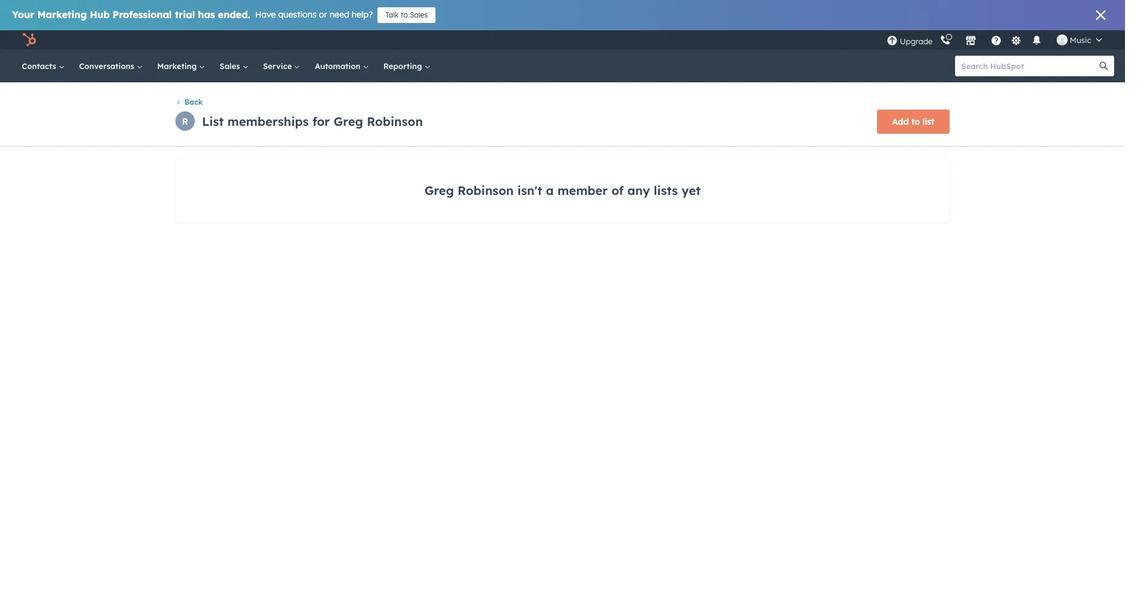 Task type: vqa. For each thing, say whether or not it's contained in the screenshot.
'Add' button to the middle
no



Task type: locate. For each thing, give the bounding box(es) containing it.
search button
[[1094, 56, 1115, 76]]

calling icon image
[[941, 35, 952, 46]]

your marketing hub professional trial has ended. have questions or need help?
[[12, 8, 373, 21]]

greg
[[334, 114, 363, 129], [425, 183, 454, 198]]

your
[[12, 8, 34, 21]]

1 horizontal spatial to
[[912, 116, 921, 127]]

1 vertical spatial to
[[912, 116, 921, 127]]

conversations link
[[72, 50, 150, 82]]

sales right talk in the left of the page
[[410, 10, 428, 19]]

yet
[[682, 183, 701, 198]]

0 horizontal spatial greg
[[334, 114, 363, 129]]

menu
[[886, 30, 1111, 50]]

settings link
[[1010, 34, 1025, 46]]

greg inside banner
[[334, 114, 363, 129]]

automation link
[[308, 50, 376, 82]]

ended.
[[218, 8, 250, 21]]

0 horizontal spatial marketing
[[37, 8, 87, 21]]

to left list
[[912, 116, 921, 127]]

conversations
[[79, 61, 137, 71]]

sales left the service
[[220, 61, 243, 71]]

0 vertical spatial sales
[[410, 10, 428, 19]]

calling icon button
[[936, 32, 956, 48]]

robinson down reporting
[[367, 114, 423, 129]]

has
[[198, 8, 215, 21]]

help?
[[352, 9, 373, 20]]

professional
[[113, 8, 172, 21]]

music
[[1071, 35, 1092, 45]]

robinson left isn't
[[458, 183, 514, 198]]

isn't
[[518, 183, 543, 198]]

settings image
[[1012, 35, 1023, 46]]

contacts link
[[15, 50, 72, 82]]

marketing left hub at left top
[[37, 8, 87, 21]]

list
[[923, 116, 935, 127]]

notifications image
[[1032, 36, 1043, 47]]

any
[[628, 183, 651, 198]]

lists
[[654, 183, 678, 198]]

robinson
[[367, 114, 423, 129], [458, 183, 514, 198]]

marketing up back link
[[157, 61, 199, 71]]

or
[[319, 9, 328, 20]]

add
[[893, 116, 910, 127]]

marketing link
[[150, 50, 213, 82]]

1 vertical spatial robinson
[[458, 183, 514, 198]]

greg robinson image
[[1057, 35, 1068, 45]]

to right talk in the left of the page
[[401, 10, 408, 19]]

search image
[[1101, 62, 1109, 70]]

0 horizontal spatial to
[[401, 10, 408, 19]]

add to list button
[[878, 110, 950, 134]]

talk to sales button
[[378, 7, 436, 23]]

to inside talk to sales "button"
[[401, 10, 408, 19]]

member
[[558, 183, 608, 198]]

marketplaces image
[[966, 36, 977, 47]]

greg robinson isn't a member of any lists yet
[[425, 183, 701, 198]]

0 horizontal spatial robinson
[[367, 114, 423, 129]]

0 vertical spatial greg
[[334, 114, 363, 129]]

0 vertical spatial to
[[401, 10, 408, 19]]

1 horizontal spatial sales
[[410, 10, 428, 19]]

trial
[[175, 8, 195, 21]]

sales
[[410, 10, 428, 19], [220, 61, 243, 71]]

1 vertical spatial greg
[[425, 183, 454, 198]]

0 horizontal spatial sales
[[220, 61, 243, 71]]

0 vertical spatial robinson
[[367, 114, 423, 129]]

1 horizontal spatial robinson
[[458, 183, 514, 198]]

to
[[401, 10, 408, 19], [912, 116, 921, 127]]

questions
[[278, 9, 317, 20]]

1 horizontal spatial marketing
[[157, 61, 199, 71]]

marketing
[[37, 8, 87, 21], [157, 61, 199, 71]]

to inside 'add to list' button
[[912, 116, 921, 127]]

robinson inside banner
[[367, 114, 423, 129]]

list memberships for greg robinson
[[202, 114, 423, 129]]

0 vertical spatial marketing
[[37, 8, 87, 21]]

help button
[[987, 30, 1007, 50]]

automation
[[315, 61, 363, 71]]



Task type: describe. For each thing, give the bounding box(es) containing it.
to for add
[[912, 116, 921, 127]]

1 horizontal spatial greg
[[425, 183, 454, 198]]

contacts
[[22, 61, 59, 71]]

music button
[[1050, 30, 1110, 50]]

sales link
[[213, 50, 256, 82]]

help image
[[991, 36, 1002, 47]]

upgrade image
[[887, 35, 898, 46]]

a
[[546, 183, 554, 198]]

service link
[[256, 50, 308, 82]]

Search HubSpot search field
[[956, 56, 1104, 76]]

add to list
[[893, 116, 935, 127]]

for
[[313, 114, 330, 129]]

list memberships for greg robinson banner
[[176, 106, 950, 134]]

reporting
[[384, 61, 425, 71]]

menu containing music
[[886, 30, 1111, 50]]

1 vertical spatial marketing
[[157, 61, 199, 71]]

to for talk
[[401, 10, 408, 19]]

hub
[[90, 8, 110, 21]]

need
[[330, 9, 350, 20]]

reporting link
[[376, 50, 438, 82]]

talk to sales
[[386, 10, 428, 19]]

sales inside "button"
[[410, 10, 428, 19]]

hubspot link
[[15, 33, 45, 47]]

back
[[185, 98, 203, 107]]

of
[[612, 183, 624, 198]]

memberships
[[228, 114, 309, 129]]

close image
[[1097, 10, 1107, 20]]

list
[[202, 114, 224, 129]]

have
[[255, 9, 276, 20]]

back link
[[176, 98, 203, 107]]

notifications button
[[1027, 30, 1048, 50]]

service
[[263, 61, 294, 71]]

marketplaces button
[[959, 30, 984, 50]]

hubspot image
[[22, 33, 36, 47]]

1 vertical spatial sales
[[220, 61, 243, 71]]

talk
[[386, 10, 399, 19]]

upgrade
[[901, 36, 933, 46]]



